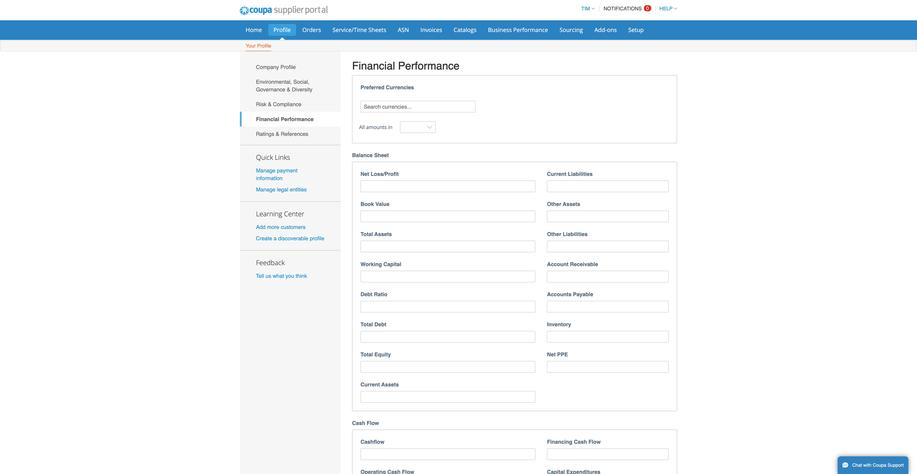 Task type: describe. For each thing, give the bounding box(es) containing it.
Current Liabilities text field
[[547, 181, 669, 193]]

0 horizontal spatial flow
[[367, 421, 379, 427]]

chat with coupa support
[[853, 463, 904, 469]]

ppe
[[558, 352, 568, 358]]

Search currencies... field
[[361, 101, 476, 113]]

quick
[[256, 153, 273, 162]]

entities
[[290, 187, 307, 193]]

ratings & references
[[256, 131, 308, 137]]

Working Capital text field
[[361, 271, 536, 283]]

Total Equity text field
[[361, 362, 536, 373]]

invoices
[[421, 26, 442, 34]]

all
[[359, 124, 365, 131]]

0 horizontal spatial debt
[[361, 292, 373, 298]]

preferred
[[361, 84, 385, 91]]

risk & compliance link
[[240, 97, 341, 112]]

account receivable
[[547, 262, 598, 268]]

feedback
[[256, 258, 285, 267]]

Financing Cash Flow text field
[[547, 449, 669, 461]]

accounts payable
[[547, 292, 594, 298]]

loss/profit
[[371, 171, 399, 177]]

book
[[361, 201, 374, 207]]

1 horizontal spatial cash
[[574, 439, 587, 446]]

total for total debt
[[361, 322, 373, 328]]

0 vertical spatial profile
[[274, 26, 291, 34]]

inventory
[[547, 322, 572, 328]]

with
[[864, 463, 872, 469]]

sheet
[[374, 152, 389, 159]]

current assets
[[361, 382, 399, 388]]

financing
[[547, 439, 573, 446]]

ons
[[607, 26, 617, 34]]

tim
[[582, 6, 590, 12]]

us
[[266, 273, 271, 279]]

capital
[[384, 262, 402, 268]]

a
[[274, 236, 277, 242]]

all amounts in
[[359, 124, 393, 131]]

Book Value text field
[[361, 211, 536, 223]]

customers
[[281, 224, 306, 230]]

other for other liabilities
[[547, 231, 562, 238]]

total assets
[[361, 231, 392, 238]]

business performance
[[488, 26, 548, 34]]

balance
[[352, 152, 373, 159]]

environmental,
[[256, 79, 292, 85]]

equity
[[375, 352, 391, 358]]

you
[[286, 273, 294, 279]]

your
[[246, 43, 256, 49]]

working
[[361, 262, 382, 268]]

value
[[376, 201, 390, 207]]

chat with coupa support button
[[838, 457, 909, 475]]

home
[[246, 26, 262, 34]]

preferred currencies
[[361, 84, 414, 91]]

receivable
[[570, 262, 598, 268]]

working capital
[[361, 262, 402, 268]]

add more customers link
[[256, 224, 306, 230]]

total for total assets
[[361, 231, 373, 238]]

learning
[[256, 210, 282, 219]]

net for net loss/profit
[[361, 171, 369, 177]]

create
[[256, 236, 272, 242]]

1 horizontal spatial flow
[[589, 439, 601, 446]]

what
[[273, 273, 284, 279]]

orders link
[[298, 24, 326, 36]]

add-ons link
[[590, 24, 622, 36]]

assets for current assets
[[382, 382, 399, 388]]

Total Debt text field
[[361, 331, 536, 343]]

center
[[284, 210, 305, 219]]

& for references
[[276, 131, 279, 137]]

Net Loss/Profit text field
[[361, 181, 536, 193]]

tell us what you think
[[256, 273, 307, 279]]

balance sheet
[[352, 152, 389, 159]]

profile for your profile
[[257, 43, 271, 49]]

Net PPE text field
[[547, 362, 669, 373]]

compliance
[[273, 101, 302, 108]]

0 horizontal spatial cash
[[352, 421, 365, 427]]

chat
[[853, 463, 863, 469]]

current for current liabilities
[[547, 171, 567, 177]]

1 vertical spatial performance
[[398, 60, 460, 72]]

manage payment information
[[256, 168, 298, 182]]

manage legal entities link
[[256, 187, 307, 193]]

support
[[888, 463, 904, 469]]

other assets
[[547, 201, 581, 207]]

0 vertical spatial financial performance
[[352, 60, 460, 72]]

tell
[[256, 273, 264, 279]]

discoverable
[[278, 236, 308, 242]]

profile link
[[269, 24, 296, 36]]

assets for total assets
[[375, 231, 392, 238]]

navigation containing notifications 0
[[578, 1, 678, 16]]

setup
[[629, 26, 644, 34]]

Account Receivable text field
[[547, 271, 669, 283]]

create a discoverable profile link
[[256, 236, 325, 242]]

service/time sheets
[[333, 26, 387, 34]]

notifications
[[604, 6, 642, 12]]

current for current assets
[[361, 382, 380, 388]]

Debt Ratio text field
[[361, 301, 536, 313]]

total debt
[[361, 322, 387, 328]]

account
[[547, 262, 569, 268]]

tim link
[[578, 6, 595, 12]]

Cashflow text field
[[361, 449, 536, 461]]

help
[[660, 6, 673, 12]]



Task type: locate. For each thing, give the bounding box(es) containing it.
notifications 0
[[604, 5, 649, 12]]

1 vertical spatial financial
[[256, 116, 279, 122]]

financing cash flow
[[547, 439, 601, 446]]

Total Assets text field
[[361, 241, 536, 253]]

other up other liabilities
[[547, 201, 562, 207]]

liabilities for current liabilities
[[568, 171, 593, 177]]

performance right business
[[514, 26, 548, 34]]

net
[[361, 171, 369, 177], [547, 352, 556, 358]]

2 manage from the top
[[256, 187, 276, 193]]

payable
[[573, 292, 594, 298]]

2 vertical spatial profile
[[281, 64, 296, 70]]

0 vertical spatial total
[[361, 231, 373, 238]]

& right risk
[[268, 101, 272, 108]]

performance
[[514, 26, 548, 34], [398, 60, 460, 72], [281, 116, 314, 122]]

0 vertical spatial net
[[361, 171, 369, 177]]

total for total equity
[[361, 352, 373, 358]]

asn link
[[393, 24, 414, 36]]

0
[[647, 5, 649, 11]]

other
[[547, 201, 562, 207], [547, 231, 562, 238]]

information
[[256, 175, 283, 182]]

profile right your
[[257, 43, 271, 49]]

liabilities up 'current liabilities' text box at the right of the page
[[568, 171, 593, 177]]

1 vertical spatial flow
[[589, 439, 601, 446]]

1 horizontal spatial current
[[547, 171, 567, 177]]

1 vertical spatial manage
[[256, 187, 276, 193]]

cashflow
[[361, 439, 385, 446]]

1 vertical spatial profile
[[257, 43, 271, 49]]

0 horizontal spatial current
[[361, 382, 380, 388]]

in
[[388, 124, 393, 131]]

flow up cashflow
[[367, 421, 379, 427]]

Other Assets text field
[[547, 211, 669, 223]]

2 total from the top
[[361, 322, 373, 328]]

more
[[267, 224, 279, 230]]

flow up the "financing cash flow" text field
[[589, 439, 601, 446]]

0 horizontal spatial financial performance
[[256, 116, 314, 122]]

ratio
[[374, 292, 388, 298]]

environmental, social, governance & diversity link
[[240, 75, 341, 97]]

total down book
[[361, 231, 373, 238]]

2 vertical spatial &
[[276, 131, 279, 137]]

catalogs link
[[449, 24, 482, 36]]

financial performance up currencies
[[352, 60, 460, 72]]

coupa
[[873, 463, 887, 469]]

financial up ratings
[[256, 116, 279, 122]]

current liabilities
[[547, 171, 593, 177]]

financial performance
[[352, 60, 460, 72], [256, 116, 314, 122]]

navigation
[[578, 1, 678, 16]]

manage inside manage payment information
[[256, 168, 276, 174]]

current
[[547, 171, 567, 177], [361, 382, 380, 388]]

sourcing
[[560, 26, 583, 34]]

2 vertical spatial performance
[[281, 116, 314, 122]]

sheets
[[369, 26, 387, 34]]

3 total from the top
[[361, 352, 373, 358]]

liabilities
[[568, 171, 593, 177], [563, 231, 588, 238]]

diversity
[[292, 87, 313, 93]]

& inside the environmental, social, governance & diversity
[[287, 87, 291, 93]]

2 horizontal spatial &
[[287, 87, 291, 93]]

net left ppe
[[547, 352, 556, 358]]

0 vertical spatial debt
[[361, 292, 373, 298]]

risk & compliance
[[256, 101, 302, 108]]

& left diversity
[[287, 87, 291, 93]]

company profile link
[[240, 60, 341, 75]]

0 vertical spatial current
[[547, 171, 567, 177]]

1 total from the top
[[361, 231, 373, 238]]

manage legal entities
[[256, 187, 307, 193]]

1 vertical spatial assets
[[375, 231, 392, 238]]

0 vertical spatial financial
[[352, 60, 395, 72]]

& for compliance
[[268, 101, 272, 108]]

other liabilities
[[547, 231, 588, 238]]

1 vertical spatial debt
[[375, 322, 387, 328]]

other up account
[[547, 231, 562, 238]]

service/time
[[333, 26, 367, 34]]

service/time sheets link
[[328, 24, 392, 36]]

company profile
[[256, 64, 296, 70]]

0 horizontal spatial net
[[361, 171, 369, 177]]

manage up information
[[256, 168, 276, 174]]

flow
[[367, 421, 379, 427], [589, 439, 601, 446]]

2 vertical spatial assets
[[382, 382, 399, 388]]

accounts
[[547, 292, 572, 298]]

0 vertical spatial performance
[[514, 26, 548, 34]]

1 horizontal spatial financial
[[352, 60, 395, 72]]

links
[[275, 153, 290, 162]]

financial
[[352, 60, 395, 72], [256, 116, 279, 122]]

net loss/profit
[[361, 171, 399, 177]]

1 manage from the top
[[256, 168, 276, 174]]

1 horizontal spatial &
[[276, 131, 279, 137]]

liabilities up account receivable
[[563, 231, 588, 238]]

current up other assets
[[547, 171, 567, 177]]

create a discoverable profile
[[256, 236, 325, 242]]

amounts
[[366, 124, 387, 131]]

net down balance
[[361, 171, 369, 177]]

1 horizontal spatial financial performance
[[352, 60, 460, 72]]

other for other assets
[[547, 201, 562, 207]]

profile
[[310, 236, 325, 242]]

financial up preferred
[[352, 60, 395, 72]]

manage for manage legal entities
[[256, 187, 276, 193]]

Current Assets text field
[[361, 392, 536, 403]]

net ppe
[[547, 352, 568, 358]]

financial performance link
[[240, 112, 341, 127]]

cash right financing
[[574, 439, 587, 446]]

1 vertical spatial liabilities
[[563, 231, 588, 238]]

manage payment information link
[[256, 168, 298, 182]]

assets for other assets
[[563, 201, 581, 207]]

profile for company profile
[[281, 64, 296, 70]]

1 vertical spatial net
[[547, 352, 556, 358]]

performance up currencies
[[398, 60, 460, 72]]

profile down coupa supplier portal image
[[274, 26, 291, 34]]

0 vertical spatial flow
[[367, 421, 379, 427]]

catalogs
[[454, 26, 477, 34]]

manage for manage payment information
[[256, 168, 276, 174]]

add-ons
[[595, 26, 617, 34]]

learning center
[[256, 210, 305, 219]]

current down total equity
[[361, 382, 380, 388]]

assets down current liabilities
[[563, 201, 581, 207]]

ratings & references link
[[240, 127, 341, 142]]

total equity
[[361, 352, 391, 358]]

1 vertical spatial other
[[547, 231, 562, 238]]

manage down information
[[256, 187, 276, 193]]

1 vertical spatial financial performance
[[256, 116, 314, 122]]

tell us what you think button
[[256, 272, 307, 280]]

profile up environmental, social, governance & diversity link on the left of page
[[281, 64, 296, 70]]

performance for financial performance link
[[281, 116, 314, 122]]

financial performance down 'compliance'
[[256, 116, 314, 122]]

0 vertical spatial manage
[[256, 168, 276, 174]]

1 vertical spatial current
[[361, 382, 380, 388]]

Inventory text field
[[547, 331, 669, 343]]

& inside the 'risk & compliance' link
[[268, 101, 272, 108]]

debt left ratio
[[361, 292, 373, 298]]

0 vertical spatial other
[[547, 201, 562, 207]]

1 horizontal spatial debt
[[375, 322, 387, 328]]

risk
[[256, 101, 267, 108]]

assets down equity
[[382, 382, 399, 388]]

legal
[[277, 187, 288, 193]]

2 horizontal spatial performance
[[514, 26, 548, 34]]

& right ratings
[[276, 131, 279, 137]]

payment
[[277, 168, 298, 174]]

Accounts Payable text field
[[547, 301, 669, 313]]

performance up references
[[281, 116, 314, 122]]

environmental, social, governance & diversity
[[256, 79, 313, 93]]

add
[[256, 224, 266, 230]]

company
[[256, 64, 279, 70]]

0 horizontal spatial financial
[[256, 116, 279, 122]]

quick links
[[256, 153, 290, 162]]

coupa supplier portal image
[[234, 1, 333, 20]]

1 horizontal spatial performance
[[398, 60, 460, 72]]

0 vertical spatial liabilities
[[568, 171, 593, 177]]

1 vertical spatial total
[[361, 322, 373, 328]]

0 horizontal spatial &
[[268, 101, 272, 108]]

orders
[[303, 26, 321, 34]]

1 vertical spatial &
[[268, 101, 272, 108]]

business
[[488, 26, 512, 34]]

0 vertical spatial &
[[287, 87, 291, 93]]

ratings
[[256, 131, 274, 137]]

setup link
[[624, 24, 649, 36]]

2 other from the top
[[547, 231, 562, 238]]

your profile link
[[245, 41, 272, 51]]

& inside the ratings & references "link"
[[276, 131, 279, 137]]

help link
[[657, 6, 678, 12]]

think
[[296, 273, 307, 279]]

social,
[[294, 79, 310, 85]]

1 horizontal spatial net
[[547, 352, 556, 358]]

add more customers
[[256, 224, 306, 230]]

net for net ppe
[[547, 352, 556, 358]]

0 vertical spatial cash
[[352, 421, 365, 427]]

1 vertical spatial cash
[[574, 439, 587, 446]]

total down debt ratio on the left of page
[[361, 322, 373, 328]]

Other Liabilities text field
[[547, 241, 669, 253]]

0 vertical spatial assets
[[563, 201, 581, 207]]

0 horizontal spatial performance
[[281, 116, 314, 122]]

1 other from the top
[[547, 201, 562, 207]]

assets down value
[[375, 231, 392, 238]]

add-
[[595, 26, 607, 34]]

total left equity
[[361, 352, 373, 358]]

debt ratio
[[361, 292, 388, 298]]

references
[[281, 131, 308, 137]]

invoices link
[[416, 24, 447, 36]]

2 vertical spatial total
[[361, 352, 373, 358]]

your profile
[[246, 43, 271, 49]]

debt
[[361, 292, 373, 298], [375, 322, 387, 328]]

performance for business performance link
[[514, 26, 548, 34]]

cash up cashflow
[[352, 421, 365, 427]]

liabilities for other liabilities
[[563, 231, 588, 238]]

debt down ratio
[[375, 322, 387, 328]]



Task type: vqa. For each thing, say whether or not it's contained in the screenshot.
'T&' image
no



